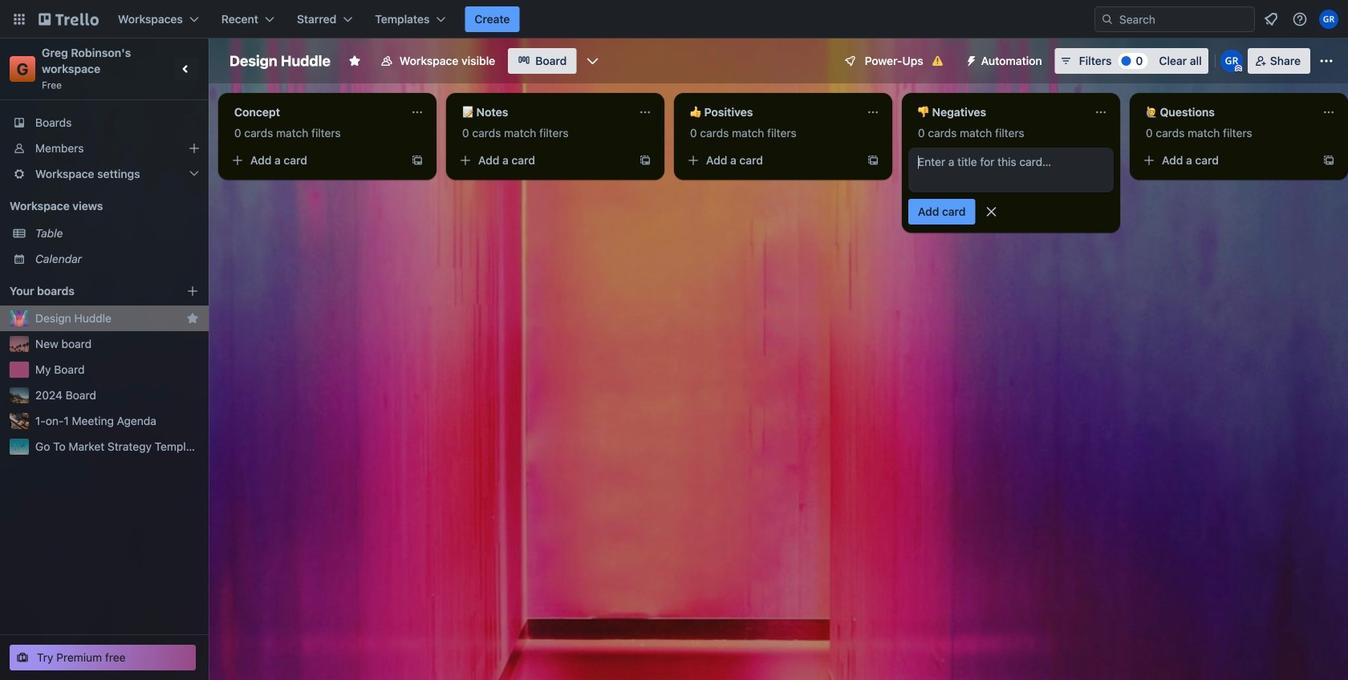 Task type: describe. For each thing, give the bounding box(es) containing it.
customize views image
[[585, 53, 601, 69]]

sm image
[[959, 48, 981, 71]]

greg robinson (gregrobinson96) image
[[1221, 50, 1243, 72]]

2 create from template… image from the left
[[639, 154, 652, 167]]

greg robinson (gregrobinson96) image
[[1320, 10, 1339, 29]]

add board image
[[186, 285, 199, 298]]

Enter a title for this card… text field
[[909, 148, 1114, 193]]

your boards with 6 items element
[[10, 282, 162, 301]]

Board name text field
[[222, 48, 339, 74]]

4 create from template… image from the left
[[1323, 154, 1336, 167]]



Task type: vqa. For each thing, say whether or not it's contained in the screenshot.
Recent
no



Task type: locate. For each thing, give the bounding box(es) containing it.
workspace navigation collapse icon image
[[175, 58, 197, 80]]

starred icon image
[[186, 312, 199, 325]]

cancel image
[[984, 204, 1000, 220]]

search image
[[1101, 13, 1114, 26]]

this member is an admin of this board. image
[[1235, 65, 1242, 72]]

star or unstar board image
[[348, 55, 361, 67]]

None text field
[[225, 100, 405, 125], [1137, 100, 1316, 125], [225, 100, 405, 125], [1137, 100, 1316, 125]]

0 notifications image
[[1262, 10, 1281, 29]]

open information menu image
[[1292, 11, 1308, 27]]

None text field
[[453, 100, 632, 125], [681, 100, 860, 125], [909, 100, 1088, 125], [453, 100, 632, 125], [681, 100, 860, 125], [909, 100, 1088, 125]]

3 create from template… image from the left
[[867, 154, 880, 167]]

Search field
[[1114, 8, 1255, 31]]

create from template… image
[[411, 154, 424, 167], [639, 154, 652, 167], [867, 154, 880, 167], [1323, 154, 1336, 167]]

show menu image
[[1319, 53, 1335, 69]]

back to home image
[[39, 6, 99, 32]]

primary element
[[0, 0, 1348, 39]]

1 create from template… image from the left
[[411, 154, 424, 167]]



